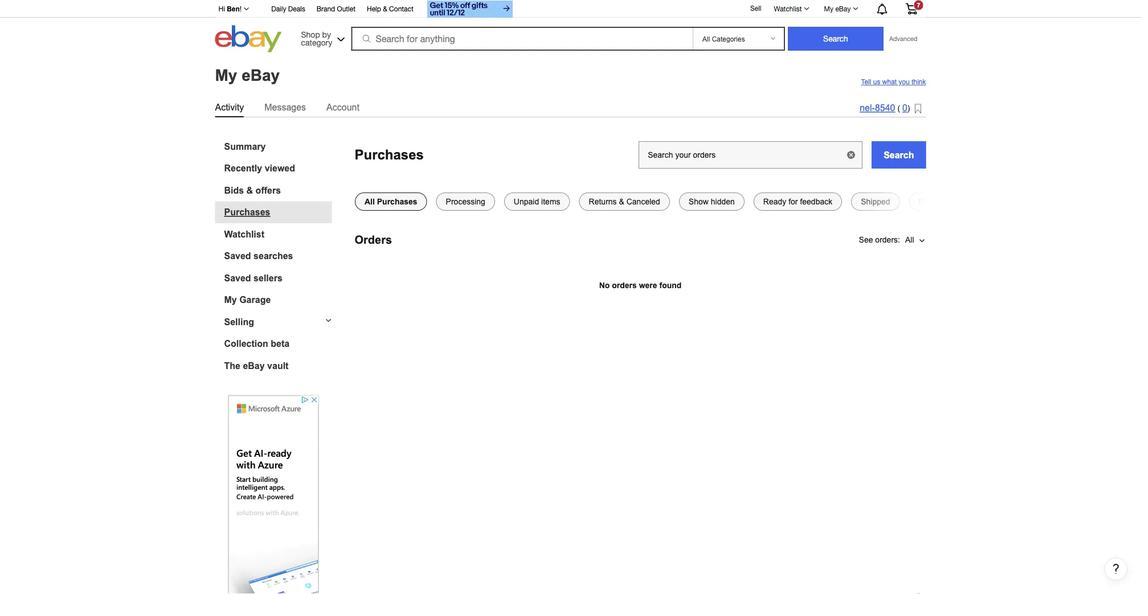 Task type: vqa. For each thing, say whether or not it's contained in the screenshot.
7
yes



Task type: describe. For each thing, give the bounding box(es) containing it.
7
[[917, 1, 921, 8]]

collection
[[224, 339, 268, 349]]

collection beta link
[[224, 339, 332, 349]]

what
[[883, 78, 897, 86]]

(
[[898, 104, 901, 113]]

brand outlet link
[[317, 3, 356, 16]]

selling button
[[215, 317, 332, 327]]

the
[[224, 361, 241, 371]]

daily deals
[[271, 5, 305, 13]]

0 vertical spatial watchlist link
[[768, 2, 815, 15]]

tell us what you think link
[[862, 78, 927, 86]]

searches
[[254, 251, 293, 261]]

my ebay inside main content
[[215, 66, 280, 84]]

daily
[[271, 5, 286, 13]]

by
[[322, 30, 331, 39]]

)
[[908, 104, 911, 113]]

viewed
[[265, 163, 295, 174]]

account link
[[327, 100, 360, 115]]

summary
[[224, 141, 266, 152]]

ben
[[227, 5, 240, 13]]

none text field inside my ebay main content
[[639, 141, 863, 169]]

7 link
[[899, 0, 925, 16]]

advertisement region
[[228, 395, 319, 595]]

hi ben !
[[219, 5, 242, 13]]

get an extra 15% off image
[[427, 1, 513, 18]]

hi
[[219, 5, 225, 13]]

think
[[912, 78, 927, 86]]

vault
[[267, 361, 289, 371]]

help, opens dialogs image
[[1111, 564, 1122, 575]]

help & contact
[[367, 5, 414, 13]]

us
[[874, 78, 881, 86]]

& for help
[[383, 5, 387, 13]]

see orders: all
[[859, 235, 915, 244]]

0 vertical spatial purchases
[[355, 147, 424, 162]]

& for bids
[[247, 185, 253, 196]]

0 horizontal spatial watchlist link
[[224, 229, 332, 240]]

saved sellers link
[[224, 273, 332, 284]]

activity link
[[215, 100, 244, 115]]

the ebay vault link
[[224, 361, 332, 371]]

all
[[906, 235, 915, 244]]

purchases link
[[224, 207, 332, 218]]

0
[[903, 103, 908, 113]]

Search for anything text field
[[353, 28, 691, 50]]

shop
[[301, 30, 320, 39]]

ebay for the ebay vault link
[[243, 361, 265, 371]]

shop by category banner
[[212, 0, 927, 55]]

search button
[[872, 141, 927, 169]]

garage
[[240, 295, 271, 305]]

0 link
[[903, 103, 908, 113]]

all button
[[905, 229, 927, 251]]

ebay for my ebay link
[[836, 5, 851, 13]]

my ebay inside account navigation
[[825, 5, 851, 13]]

outlet
[[337, 5, 356, 13]]

saved for saved sellers
[[224, 273, 251, 283]]

brand
[[317, 5, 335, 13]]

found
[[660, 281, 682, 290]]

see
[[859, 235, 874, 244]]

my garage link
[[224, 295, 332, 306]]

category
[[301, 38, 332, 47]]



Task type: locate. For each thing, give the bounding box(es) containing it.
watchlist right sell
[[774, 5, 802, 13]]

watchlist link down the purchases link
[[224, 229, 332, 240]]

orders
[[612, 281, 637, 290]]

saved up saved sellers
[[224, 251, 251, 261]]

recently viewed
[[224, 163, 295, 174]]

watchlist for the topmost watchlist link
[[774, 5, 802, 13]]

contact
[[389, 5, 414, 13]]

help & contact link
[[367, 3, 414, 16]]

search
[[884, 150, 915, 160]]

8540
[[876, 103, 896, 113]]

nel-
[[860, 103, 876, 113]]

0 horizontal spatial purchases
[[224, 207, 270, 217]]

my ebay link
[[818, 2, 864, 15]]

my garage
[[224, 295, 271, 305]]

1 horizontal spatial watchlist
[[774, 5, 802, 13]]

saved sellers
[[224, 273, 283, 283]]

messages link
[[265, 100, 306, 115]]

my ebay main content
[[5, 55, 1137, 595]]

watchlist link
[[768, 2, 815, 15], [224, 229, 332, 240]]

orders
[[355, 234, 392, 246]]

1 vertical spatial purchases
[[224, 207, 270, 217]]

1 vertical spatial watchlist
[[224, 229, 265, 239]]

sellers
[[254, 273, 283, 283]]

my for my ebay link
[[825, 5, 834, 13]]

1 vertical spatial watchlist link
[[224, 229, 332, 240]]

no
[[599, 281, 610, 290]]

0 horizontal spatial my ebay
[[215, 66, 280, 84]]

advanced link
[[884, 27, 924, 50]]

0 vertical spatial my ebay
[[825, 5, 851, 13]]

1 vertical spatial my ebay
[[215, 66, 280, 84]]

offers
[[256, 185, 281, 196]]

saved for saved searches
[[224, 251, 251, 261]]

shop by category button
[[296, 25, 347, 50]]

sell
[[751, 4, 762, 12]]

selling
[[224, 317, 254, 327]]

2 vertical spatial my
[[224, 295, 237, 305]]

help
[[367, 5, 381, 13]]

no orders were found
[[599, 281, 682, 290]]

summary link
[[224, 141, 332, 152]]

my for my garage link
[[224, 295, 237, 305]]

1 vertical spatial my
[[215, 66, 237, 84]]

1 vertical spatial saved
[[224, 273, 251, 283]]

bids
[[224, 185, 244, 196]]

&
[[383, 5, 387, 13], [247, 185, 253, 196]]

saved
[[224, 251, 251, 261], [224, 273, 251, 283]]

2 vertical spatial ebay
[[243, 361, 265, 371]]

1 vertical spatial &
[[247, 185, 253, 196]]

0 vertical spatial &
[[383, 5, 387, 13]]

tell us what you think
[[862, 78, 927, 86]]

1 horizontal spatial purchases
[[355, 147, 424, 162]]

nel-8540 ( 0 )
[[860, 103, 911, 113]]

make this page your my ebay homepage image
[[915, 104, 922, 115]]

account
[[327, 102, 360, 112]]

& right help
[[383, 5, 387, 13]]

my inside account navigation
[[825, 5, 834, 13]]

None text field
[[639, 141, 863, 169]]

watchlist
[[774, 5, 802, 13], [224, 229, 265, 239]]

1 vertical spatial ebay
[[242, 66, 280, 84]]

beta
[[271, 339, 290, 349]]

saved up 'my garage'
[[224, 273, 251, 283]]

you
[[899, 78, 910, 86]]

0 vertical spatial saved
[[224, 251, 251, 261]]

saved searches link
[[224, 251, 332, 262]]

bids & offers link
[[224, 185, 332, 196]]

ebay inside account navigation
[[836, 5, 851, 13]]

1 horizontal spatial &
[[383, 5, 387, 13]]

& inside account navigation
[[383, 5, 387, 13]]

collection beta
[[224, 339, 290, 349]]

account navigation
[[212, 0, 927, 19]]

nel-8540 link
[[860, 103, 896, 113]]

brand outlet
[[317, 5, 356, 13]]

watchlist inside my ebay main content
[[224, 229, 265, 239]]

orders:
[[876, 235, 901, 244]]

ebay
[[836, 5, 851, 13], [242, 66, 280, 84], [243, 361, 265, 371]]

sell link
[[746, 4, 767, 12]]

1 horizontal spatial watchlist link
[[768, 2, 815, 15]]

& right bids
[[247, 185, 253, 196]]

were
[[639, 281, 658, 290]]

watchlist up saved searches in the top of the page
[[224, 229, 265, 239]]

!
[[240, 5, 242, 13]]

watchlist link right sell
[[768, 2, 815, 15]]

my ebay
[[825, 5, 851, 13], [215, 66, 280, 84]]

watchlist for leftmost watchlist link
[[224, 229, 265, 239]]

0 horizontal spatial &
[[247, 185, 253, 196]]

shop by category
[[301, 30, 332, 47]]

0 vertical spatial my
[[825, 5, 834, 13]]

none submit inside shop by category banner
[[788, 27, 884, 51]]

0 horizontal spatial watchlist
[[224, 229, 265, 239]]

advanced
[[890, 35, 918, 42]]

1 saved from the top
[[224, 251, 251, 261]]

saved inside 'link'
[[224, 273, 251, 283]]

bids & offers
[[224, 185, 281, 196]]

2 saved from the top
[[224, 273, 251, 283]]

daily deals link
[[271, 3, 305, 16]]

0 vertical spatial watchlist
[[774, 5, 802, 13]]

the ebay vault
[[224, 361, 289, 371]]

my
[[825, 5, 834, 13], [215, 66, 237, 84], [224, 295, 237, 305]]

activity
[[215, 102, 244, 112]]

0 vertical spatial ebay
[[836, 5, 851, 13]]

None submit
[[788, 27, 884, 51]]

messages
[[265, 102, 306, 112]]

recently viewed link
[[224, 163, 332, 174]]

1 horizontal spatial my ebay
[[825, 5, 851, 13]]

& inside my ebay main content
[[247, 185, 253, 196]]

tell
[[862, 78, 872, 86]]

recently
[[224, 163, 262, 174]]

purchases
[[355, 147, 424, 162], [224, 207, 270, 217]]

deals
[[288, 5, 305, 13]]

saved searches
[[224, 251, 293, 261]]

watchlist inside account navigation
[[774, 5, 802, 13]]



